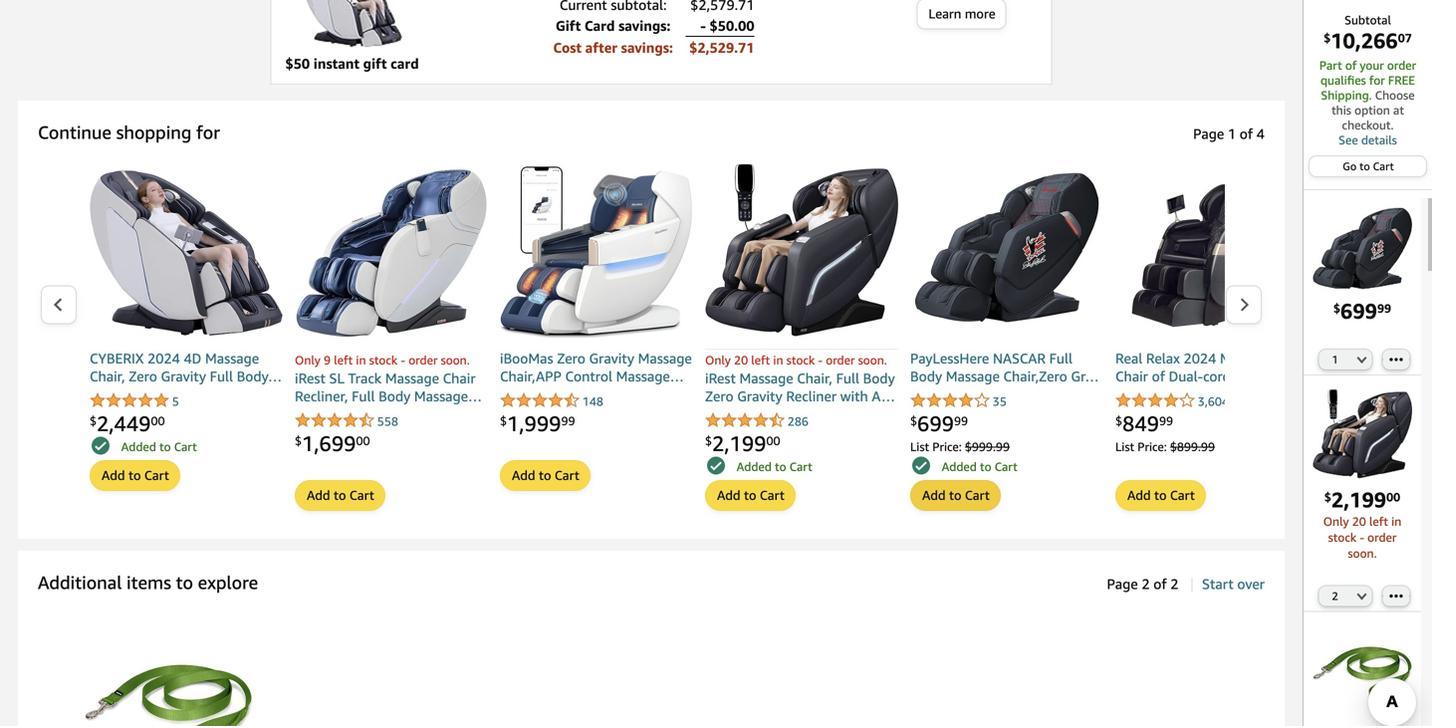 Task type: vqa. For each thing, say whether or not it's contained in the screenshot.
the
no



Task type: describe. For each thing, give the bounding box(es) containing it.
gift
[[556, 17, 581, 34]]

$ 1,999 99
[[500, 411, 575, 436]]

paylesshere nascar full body massage chair,zero gravity electric shiatsu massage chair recliner with heat therapy foot roller sl-track stretch vibrating wireless bluetooth speaker,black (sr, black) image
[[1313, 198, 1413, 298]]

massage inside the only 9 left in stock - order soon. irest sl track massage chair recliner, full body massage…
[[385, 370, 439, 387]]

5 link
[[90, 392, 179, 410]]

chair inside the only 9 left in stock - order soon. irest sl track massage chair recliner, full body massage…
[[443, 370, 476, 387]]

gravity inside only 20 left in stock - order soon. irest massage chair, full body zero gravity recliner with a…
[[737, 388, 783, 405]]

of left start
[[1154, 576, 1167, 592]]

gravity inside cyberix 2024 4d massage chair, zero gravity full body…
[[161, 368, 206, 385]]

iboomas zero gravity massage chair,app control massage… link
[[500, 350, 693, 389]]

card
[[585, 17, 615, 34]]

99 inside $ 1,999 99
[[561, 414, 575, 428]]

recliner,
[[295, 388, 348, 405]]

chair, inside cyberix 2024 4d massage chair, zero gravity full body…
[[90, 368, 125, 385]]

$ 849 99
[[1116, 411, 1174, 436]]

list for 699
[[911, 440, 930, 454]]

add to cart submit for real relax 2024 massage chair of dual-core s track, f…
[[1117, 481, 1205, 510]]

20 for only 20 left in stock - order soon.
[[1353, 515, 1367, 529]]

continue
[[38, 122, 111, 143]]

page for page 1 of 4
[[1194, 126, 1225, 142]]

go to cart
[[1343, 160, 1394, 173]]

cyberix 2024 4d massage chair, zero gravity full body… link
[[90, 350, 283, 389]]

add for paylesshere nascar full body massage chair,zero gr…
[[922, 488, 946, 503]]

iboomas zero gravity massage chair,app control massage chair full body with back and calf heating,electric leg extension,sl t image
[[500, 156, 693, 350]]

add to cart submit for iboomas zero gravity massage chair,app control massage…
[[501, 461, 590, 490]]

track
[[348, 370, 382, 387]]

details
[[1362, 133, 1398, 147]]

paylesshere nascar full body massage chair,zero gravity electric shiatsu massage chair recliner with heat therapy foot roller image
[[911, 156, 1104, 350]]

zero inside only 20 left in stock - order soon. irest massage chair, full body zero gravity recliner with a…
[[705, 388, 734, 405]]

- $50.00
[[701, 17, 755, 34]]

dropdown image
[[1357, 355, 1367, 363]]

- up $2,529.71
[[701, 17, 706, 34]]

add to cart submit down $ 1,699 00
[[296, 481, 384, 510]]

order for only 9 left in stock - order soon. irest sl track massage chair recliner, full body massage…
[[409, 353, 438, 367]]

at
[[1394, 103, 1405, 117]]

items
[[127, 572, 171, 593]]

1 horizontal spatial added
[[737, 460, 772, 474]]

4
[[1257, 126, 1265, 142]]

massage… inside iboomas zero gravity massage chair,app control massage…
[[616, 368, 684, 385]]

track,
[[1246, 368, 1283, 385]]

$ inside $ 1,699 00
[[295, 434, 302, 448]]

list price: $899.99
[[1116, 440, 1215, 454]]

recliner
[[786, 388, 837, 405]]

148
[[583, 394, 604, 408]]

part
[[1320, 58, 1343, 72]]

$ down the 35 link
[[911, 414, 918, 428]]

after
[[585, 39, 618, 56]]

0 horizontal spatial 2
[[1142, 576, 1150, 592]]

- for only 20 left in stock - order soon. irest massage chair, full body zero gravity recliner with a…
[[818, 353, 823, 367]]

f…
[[1286, 368, 1306, 385]]

option
[[1355, 103, 1391, 117]]

page for page 2 of 2
[[1107, 576, 1138, 592]]

additional items to explore
[[38, 572, 258, 593]]

this
[[1332, 103, 1352, 117]]

1,699
[[302, 431, 356, 456]]

gr…
[[1071, 368, 1099, 385]]

286 link
[[705, 412, 809, 430]]

stock for 2,199
[[787, 353, 815, 367]]

list price: $999.99
[[911, 440, 1010, 454]]

- for only 20 left in stock - order soon.
[[1360, 531, 1365, 545]]

see
[[1339, 133, 1359, 147]]

massage inside real relax 2024 massage chair of dual-core s track, f…
[[1220, 350, 1274, 367]]

paylesshere nascar full body massage chair,zero gr… link
[[911, 350, 1104, 389]]

1 horizontal spatial petsafe nylon dog leash - strong, durable, traditional style leash with easy to use bolt snap - 1 in. x 6 ft., apple green image
[[1313, 624, 1413, 724]]

$ inside the subtotal $ 10,266 07
[[1324, 31, 1331, 45]]

20 for only 20 left in stock - order soon. irest massage chair, full body zero gravity recliner with a…
[[734, 353, 748, 367]]

$ down paylesshere nascar full body massage chair,zero gravity electric shiatsu massage chair recliner with heat therapy foot roller sl-track stretch vibrating wireless bluetooth speaker,black (sr, black) image
[[1334, 301, 1341, 315]]

add to cart submit for cyberix 2024 4d massage chair, zero gravity full body…
[[91, 461, 179, 490]]

chair, inside only 20 left in stock - order soon. irest massage chair, full body zero gravity recliner with a…
[[797, 370, 833, 387]]

35 link
[[911, 392, 1007, 410]]

dual-
[[1169, 368, 1204, 385]]

price: for 699
[[933, 440, 962, 454]]

shipping.
[[1321, 88, 1372, 102]]

irest sl track massage chair recliner, full body massage… link
[[295, 370, 488, 409]]

irest for 1,699
[[295, 370, 326, 387]]

gravity inside iboomas zero gravity massage chair,app control massage…
[[589, 350, 635, 367]]

2,449
[[97, 411, 151, 436]]

$2,529.71
[[690, 39, 755, 56]]

body inside the paylesshere nascar full body massage chair,zero gr…
[[911, 368, 943, 385]]

iboomas zero gravity massage chair,app control massage…
[[500, 350, 692, 385]]

add to cart for cyberix 2024 4d massage chair, zero gravity full body…
[[102, 468, 169, 483]]

286
[[788, 414, 809, 428]]

35
[[993, 394, 1007, 408]]

99 down paylesshere nascar full body massage chair,zero gravity electric shiatsu massage chair recliner with heat therapy foot roller sl-track stretch vibrating wireless bluetooth speaker,black (sr, black) image
[[1378, 301, 1392, 315]]

1 horizontal spatial 2,199
[[1332, 487, 1387, 512]]

soon. for 2,199
[[858, 353, 887, 367]]

add down 286 'link' at the bottom of page
[[717, 488, 741, 503]]

go to cart link
[[1310, 156, 1426, 176]]

order for only 20 left in stock - order soon. irest massage chair, full body zero gravity recliner with a…
[[826, 353, 855, 367]]

massage inside the paylesshere nascar full body massage chair,zero gr…
[[946, 368, 1000, 385]]

with
[[841, 388, 868, 405]]

real relax 2024 massage chair of dual-core s track, f…
[[1116, 350, 1306, 385]]

full inside the paylesshere nascar full body massage chair,zero gr…
[[1050, 350, 1073, 367]]

order inside 'part of your order qualifies for free shipping.'
[[1388, 58, 1417, 72]]

page 2 of 2
[[1107, 576, 1179, 592]]

add to cart down 286 'link' at the bottom of page
[[717, 488, 785, 503]]

additional
[[38, 572, 122, 593]]

00 inside $ 2,449 00
[[151, 414, 165, 428]]

$50.00
[[710, 17, 755, 34]]

$ 699 99 inside list
[[911, 411, 968, 436]]

849
[[1123, 411, 1160, 436]]

add to cart for iboomas zero gravity massage chair,app control massage…
[[512, 468, 580, 483]]

over
[[1238, 576, 1265, 592]]

card
[[391, 55, 419, 72]]

only 9 left in stock - order soon. irest sl track massage chair recliner, full body massage…
[[295, 353, 482, 405]]

added for paylesshere nascar full body massage chair,zero gr…
[[942, 460, 977, 474]]

cyberix 2024 4d massage chair, zero gravity full body airbag massage,heating function,thai stretching recliner with longer sl image
[[90, 156, 283, 350]]

a…
[[872, 388, 895, 405]]

cost
[[553, 39, 582, 56]]

558 link
[[295, 412, 398, 430]]

body inside the only 9 left in stock - order soon. irest sl track massage chair recliner, full body massage…
[[379, 388, 411, 405]]

add down 1,699
[[307, 488, 330, 503]]

sl
[[329, 370, 345, 387]]

chair,app
[[500, 368, 562, 385]]

body…
[[237, 368, 282, 385]]

add for iboomas zero gravity massage chair,app control massage…
[[512, 468, 536, 483]]

price: for 849
[[1138, 440, 1167, 454]]

learn more
[[929, 6, 996, 21]]

$50 instant gift card
[[285, 55, 419, 72]]

alert image for paylesshere nascar full body massage chair,zero gr…
[[913, 457, 930, 475]]

00 up only 20 left in stock - order soon.
[[1387, 490, 1401, 504]]

explore
[[198, 572, 258, 593]]

0 vertical spatial 699
[[1341, 298, 1378, 323]]

choose
[[1376, 88, 1415, 102]]

699 inside list
[[918, 411, 954, 436]]

add to cart submit down 286 'link' at the bottom of page
[[706, 481, 795, 510]]

more
[[965, 6, 996, 21]]

massage inside iboomas zero gravity massage chair,app control massage…
[[638, 350, 692, 367]]

free
[[1389, 73, 1416, 87]]

$ 1,699 00
[[295, 431, 370, 456]]

$ 2,449 00
[[90, 411, 165, 436]]

shopping
[[116, 122, 192, 143]]

$ inside $ 849 99
[[1116, 414, 1123, 428]]

iboomas
[[500, 350, 553, 367]]



Task type: locate. For each thing, give the bounding box(es) containing it.
soon. inside the only 9 left in stock - order soon. irest sl track massage chair recliner, full body massage…
[[441, 353, 470, 367]]

body down paylesshere
[[911, 368, 943, 385]]

1 horizontal spatial body
[[863, 370, 895, 387]]

irest up 286 'link' at the bottom of page
[[705, 370, 736, 387]]

cart inside go to cart link
[[1373, 160, 1394, 173]]

99 down 148 link at the bottom left
[[561, 414, 575, 428]]

$ down recliner,
[[295, 434, 302, 448]]

1 horizontal spatial added to cart
[[737, 460, 813, 474]]

of up the qualifies
[[1346, 58, 1357, 72]]

full inside the only 9 left in stock - order soon. irest sl track massage chair recliner, full body massage…
[[352, 388, 375, 405]]

$ 2,199 00
[[705, 431, 781, 456], [1325, 487, 1401, 512]]

left right 9
[[334, 353, 353, 367]]

2 horizontal spatial only
[[1324, 515, 1349, 529]]

list containing 2,449
[[78, 156, 1433, 519]]

in for 1,699
[[356, 353, 366, 367]]

savings: for gift card savings:
[[619, 17, 671, 34]]

of left 4
[[1240, 126, 1253, 142]]

2 horizontal spatial stock
[[1329, 531, 1357, 545]]

full up gr…
[[1050, 350, 1073, 367]]

Add to Cart submit
[[91, 461, 179, 490], [501, 461, 590, 490], [296, 481, 384, 510], [706, 481, 795, 510], [912, 481, 1000, 510], [1117, 481, 1205, 510]]

99 inside $ 849 99
[[1160, 414, 1174, 428]]

add for real relax 2024 massage chair of dual-core s track, f…
[[1128, 488, 1151, 503]]

only inside the only 9 left in stock - order soon. irest sl track massage chair recliner, full body massage…
[[295, 353, 321, 367]]

petsafe nylon dog leash - strong, durable, traditional style leash with easy to use bolt snap - 1 in. x 6 ft., apple green image down dropdown icon at right
[[1313, 624, 1413, 724]]

20 inside only 20 left in stock - order soon.
[[1353, 515, 1367, 529]]

dropdown image
[[1357, 592, 1367, 600]]

list
[[78, 156, 1433, 519]]

irest up recliner,
[[295, 370, 326, 387]]

1 horizontal spatial 699
[[1341, 298, 1378, 323]]

subtotal $ 10,266 07
[[1324, 13, 1412, 53]]

chair, down cyberix
[[90, 368, 125, 385]]

page 1 of 4
[[1194, 126, 1265, 142]]

add to cart submit down list price: $899.99
[[1117, 481, 1205, 510]]

added to cart for body
[[942, 460, 1018, 474]]

$ down 286 'link' at the bottom of page
[[705, 434, 712, 448]]

1 horizontal spatial 2024
[[1184, 350, 1217, 367]]

left down irest massage chair, full body zero gravity recliner with ai voice control, sl track, bluetooth, yoga stretching, foot rollers, airbags, heating (black) image
[[1370, 515, 1389, 529]]

alert image down 286 'link' at the bottom of page
[[707, 457, 725, 475]]

gift
[[363, 55, 387, 72]]

start
[[1202, 576, 1234, 592]]

chair inside real relax 2024 massage chair of dual-core s track, f…
[[1116, 368, 1149, 385]]

added to cart down 286 'link' at the bottom of page
[[737, 460, 813, 474]]

page left start
[[1107, 576, 1138, 592]]

left for 2,199
[[751, 353, 770, 367]]

next image
[[1239, 297, 1250, 312]]

2 horizontal spatial body
[[911, 368, 943, 385]]

start over link
[[1202, 576, 1265, 592]]

0 horizontal spatial chair,
[[90, 368, 125, 385]]

in inside only 20 left in stock - order soon. irest massage chair, full body zero gravity recliner with a…
[[773, 353, 784, 367]]

only for 1,699
[[295, 353, 321, 367]]

massage inside cyberix 2024 4d massage chair, zero gravity full body…
[[205, 350, 259, 367]]

for down your
[[1370, 73, 1386, 87]]

1 vertical spatial page
[[1107, 576, 1138, 592]]

irest massage chair, full body zero gravity recliner with ai voice control, sl track, bluetooth, yoga stretching, foot roller image
[[705, 156, 899, 350]]

$ inside $ 1,999 99
[[500, 414, 507, 428]]

cyberix 2024 4d massage chair, zero gravity full body…
[[90, 350, 282, 385]]

paylesshere
[[911, 350, 990, 367]]

0 horizontal spatial alert image
[[92, 437, 110, 455]]

07
[[1398, 31, 1412, 45]]

zero up 286 'link' at the bottom of page
[[705, 388, 734, 405]]

only for 2,199
[[705, 353, 731, 367]]

chair left chair,app
[[443, 370, 476, 387]]

irest sl track massage chair recliner, full body massage chair with zero gravity, bluetooth speaker, airbags, heating, and fo image
[[295, 156, 488, 350]]

add to cart submit down list price: $999.99
[[912, 481, 1000, 510]]

gravity up 286 'link' at the bottom of page
[[737, 388, 783, 405]]

0 vertical spatial page
[[1194, 126, 1225, 142]]

order inside only 20 left in stock - order soon.
[[1368, 531, 1397, 545]]

only inside only 20 left in stock - order soon. irest massage chair, full body zero gravity recliner with a…
[[705, 353, 731, 367]]

list for 849
[[1116, 440, 1135, 454]]

only inside only 20 left in stock - order soon.
[[1324, 515, 1349, 529]]

gift card savings:
[[556, 17, 671, 34]]

1 vertical spatial for
[[196, 122, 220, 143]]

list
[[911, 440, 930, 454], [1116, 440, 1135, 454]]

0 horizontal spatial list
[[911, 440, 930, 454]]

real relax 2024 massage chair of dual-core s track, full body massage recliner of zero gravity with app control, black and gr image
[[1116, 156, 1309, 350]]

2 2024 from the left
[[1184, 350, 1217, 367]]

0 vertical spatial for
[[1370, 73, 1386, 87]]

alert image
[[92, 437, 110, 455], [707, 457, 725, 475], [913, 457, 930, 475]]

0 horizontal spatial 2024
[[147, 350, 180, 367]]

0 horizontal spatial stock
[[369, 353, 398, 367]]

0 horizontal spatial soon.
[[441, 353, 470, 367]]

s
[[1234, 368, 1242, 385]]

0 horizontal spatial page
[[1107, 576, 1138, 592]]

core
[[1204, 368, 1230, 385]]

4d
[[184, 350, 202, 367]]

full
[[1050, 350, 1073, 367], [210, 368, 233, 385], [836, 370, 860, 387], [352, 388, 375, 405]]

2 horizontal spatial soon.
[[1348, 547, 1377, 560]]

1 horizontal spatial price:
[[1138, 440, 1167, 454]]

20 inside only 20 left in stock - order soon. irest massage chair, full body zero gravity recliner with a…
[[734, 353, 748, 367]]

page
[[1194, 126, 1225, 142], [1107, 576, 1138, 592]]

1 vertical spatial 1
[[1332, 353, 1339, 366]]

0 horizontal spatial irest
[[295, 370, 326, 387]]

continue shopping for
[[38, 122, 220, 143]]

1 horizontal spatial page
[[1194, 126, 1225, 142]]

1 horizontal spatial 1
[[1332, 353, 1339, 366]]

full down track
[[352, 388, 375, 405]]

1 horizontal spatial for
[[1370, 73, 1386, 87]]

- up dropdown icon at right
[[1360, 531, 1365, 545]]

added to cart down $ 2,449 00
[[121, 440, 197, 454]]

2 list from the left
[[1116, 440, 1135, 454]]

- up irest massage chair, full body zero gravity recliner with a… link
[[818, 353, 823, 367]]

1 vertical spatial 699
[[918, 411, 954, 436]]

alert image for cyberix 2024 4d massage chair, zero gravity full body…
[[92, 437, 110, 455]]

00 inside $ 1,699 00
[[356, 434, 370, 448]]

00 down 5 link
[[151, 414, 165, 428]]

body up 558
[[379, 388, 411, 405]]

order inside only 20 left in stock - order soon. irest massage chair, full body zero gravity recliner with a…
[[826, 353, 855, 367]]

in down irest massage chair, full body zero gravity recliner with ai voice control, sl track, bluetooth, yoga stretching, foot rollers, airbags, heating (black) image
[[1392, 515, 1402, 529]]

1 irest from the left
[[295, 370, 326, 387]]

in inside the only 9 left in stock - order soon. irest sl track massage chair recliner, full body massage…
[[356, 353, 366, 367]]

cost after savings:
[[553, 39, 673, 56]]

2,199 up only 20 left in stock - order soon.
[[1332, 487, 1387, 512]]

20 up 286 'link' at the bottom of page
[[734, 353, 748, 367]]

1 horizontal spatial list
[[1116, 440, 1135, 454]]

1 horizontal spatial in
[[773, 353, 784, 367]]

subtotal
[[1345, 13, 1392, 27]]

full left body…
[[210, 368, 233, 385]]

- inside only 20 left in stock - order soon. irest massage chair, full body zero gravity recliner with a…
[[818, 353, 823, 367]]

1 vertical spatial massage…
[[414, 388, 482, 405]]

1 horizontal spatial gravity
[[589, 350, 635, 367]]

1 vertical spatial gravity
[[161, 368, 206, 385]]

0 horizontal spatial for
[[196, 122, 220, 143]]

2024 up dual-
[[1184, 350, 1217, 367]]

20 up dropdown icon at right
[[1353, 515, 1367, 529]]

stock inside only 20 left in stock - order soon.
[[1329, 531, 1357, 545]]

petsafe nylon dog leash - strong, durable, traditional style leash with easy to use bolt snap - 1 in. x 6 ft., apple green image
[[75, 607, 268, 726], [1313, 624, 1413, 724]]

0 vertical spatial gravity
[[589, 350, 635, 367]]

soon. up a…
[[858, 353, 887, 367]]

2,199
[[712, 431, 767, 456], [1332, 487, 1387, 512]]

0 horizontal spatial gravity
[[161, 368, 206, 385]]

1 horizontal spatial chair,
[[797, 370, 833, 387]]

savings:
[[619, 17, 671, 34], [621, 39, 673, 56]]

massage
[[205, 350, 259, 367], [638, 350, 692, 367], [1220, 350, 1274, 367], [946, 368, 1000, 385], [385, 370, 439, 387], [740, 370, 794, 387]]

- inside the only 9 left in stock - order soon. irest sl track massage chair recliner, full body massage…
[[401, 353, 406, 367]]

body up a…
[[863, 370, 895, 387]]

left up irest massage chair, full body zero gravity recliner with a… link
[[751, 353, 770, 367]]

cyberix
[[90, 350, 144, 367]]

1 2024 from the left
[[147, 350, 180, 367]]

1,999
[[507, 411, 561, 436]]

2024 inside cyberix 2024 4d massage chair, zero gravity full body…
[[147, 350, 180, 367]]

0 vertical spatial 20
[[734, 353, 748, 367]]

2 horizontal spatial zero
[[705, 388, 734, 405]]

0 horizontal spatial left
[[334, 353, 353, 367]]

0 horizontal spatial added to cart
[[121, 440, 197, 454]]

left for 1,699
[[334, 353, 353, 367]]

0 horizontal spatial only
[[295, 353, 321, 367]]

add to cart submit for paylesshere nascar full body massage chair,zero gr…
[[912, 481, 1000, 510]]

added to cart for massage
[[121, 440, 197, 454]]

list down 849
[[1116, 440, 1135, 454]]

$ 699 99
[[1334, 298, 1392, 323], [911, 411, 968, 436]]

real
[[1116, 350, 1143, 367]]

stock
[[369, 353, 398, 367], [787, 353, 815, 367], [1329, 531, 1357, 545]]

1 horizontal spatial left
[[751, 353, 770, 367]]

soon. up irest sl track massage chair recliner, full body massage… link
[[441, 353, 470, 367]]

$899.99
[[1170, 440, 1215, 454]]

00 down 286 'link' at the bottom of page
[[767, 434, 781, 448]]

soon. inside only 20 left in stock - order soon.
[[1348, 547, 1377, 560]]

stock inside the only 9 left in stock - order soon. irest sl track massage chair recliner, full body massage…
[[369, 353, 398, 367]]

2,199 down 286 'link' at the bottom of page
[[712, 431, 767, 456]]

zero up 5 link
[[129, 368, 157, 385]]

1 vertical spatial $ 699 99
[[911, 411, 968, 436]]

add to cart down $ 1,999 99
[[512, 468, 580, 483]]

nascar
[[993, 350, 1046, 367]]

previous image
[[53, 297, 64, 312]]

add to cart for real relax 2024 massage chair of dual-core s track, f…
[[1128, 488, 1195, 503]]

1 vertical spatial 20
[[1353, 515, 1367, 529]]

irest
[[295, 370, 326, 387], [705, 370, 736, 387]]

$999.99
[[965, 440, 1010, 454]]

start over
[[1202, 576, 1265, 592]]

$50
[[285, 55, 310, 72]]

irest for 2,199
[[705, 370, 736, 387]]

added down 286 'link' at the bottom of page
[[737, 460, 772, 474]]

0 vertical spatial zero
[[557, 350, 586, 367]]

0 horizontal spatial massage…
[[414, 388, 482, 405]]

$ 699 99 down the 35 link
[[911, 411, 968, 436]]

add down "2,449"
[[102, 468, 125, 483]]

99
[[1378, 301, 1392, 315], [561, 414, 575, 428], [954, 414, 968, 428], [1160, 414, 1174, 428]]

1 vertical spatial 2,199
[[1332, 487, 1387, 512]]

learn more button
[[918, 0, 1006, 28]]

99 down 3,604 link
[[1160, 414, 1174, 428]]

body inside only 20 left in stock - order soon. irest massage chair, full body zero gravity recliner with a…
[[863, 370, 895, 387]]

1 horizontal spatial alert image
[[707, 457, 725, 475]]

soon. up dropdown icon at right
[[1348, 547, 1377, 560]]

stock for 1,699
[[369, 353, 398, 367]]

add to cart down $ 2,449 00
[[102, 468, 169, 483]]

9
[[324, 353, 331, 367]]

of inside 'part of your order qualifies for free shipping.'
[[1346, 58, 1357, 72]]

2 horizontal spatial added to cart
[[942, 460, 1018, 474]]

massage… inside the only 9 left in stock - order soon. irest sl track massage chair recliner, full body massage…
[[414, 388, 482, 405]]

- inside only 20 left in stock - order soon.
[[1360, 531, 1365, 545]]

2 horizontal spatial alert image
[[913, 457, 930, 475]]

learn
[[929, 6, 962, 21]]

add to cart submit down $ 1,999 99
[[501, 461, 590, 490]]

soon. inside only 20 left in stock - order soon. irest massage chair, full body zero gravity recliner with a…
[[858, 353, 887, 367]]

0 horizontal spatial zero
[[129, 368, 157, 385]]

massage…
[[616, 368, 684, 385], [414, 388, 482, 405]]

0 horizontal spatial 20
[[734, 353, 748, 367]]

only 20 left in stock - order soon. irest massage chair, full body zero gravity recliner with a…
[[705, 353, 895, 405]]

add to cart down list price: $899.99
[[1128, 488, 1195, 503]]

zero inside iboomas zero gravity massage chair,app control massage…
[[557, 350, 586, 367]]

$ 2,199 00 inside list
[[705, 431, 781, 456]]

1 horizontal spatial $ 699 99
[[1334, 298, 1392, 323]]

page left 4
[[1194, 126, 1225, 142]]

$
[[1324, 31, 1331, 45], [1334, 301, 1341, 315], [90, 414, 97, 428], [500, 414, 507, 428], [911, 414, 918, 428], [1116, 414, 1123, 428], [295, 434, 302, 448], [705, 434, 712, 448], [1325, 490, 1332, 504]]

99 down the 35 link
[[954, 414, 968, 428]]

only left 9
[[295, 353, 321, 367]]

2 horizontal spatial left
[[1370, 515, 1389, 529]]

699 down the 35 link
[[918, 411, 954, 436]]

1 horizontal spatial soon.
[[858, 353, 887, 367]]

price: left the $999.99
[[933, 440, 962, 454]]

1 horizontal spatial massage…
[[616, 368, 684, 385]]

list down the 35 link
[[911, 440, 930, 454]]

in for 2,199
[[773, 353, 784, 367]]

1 left 4
[[1228, 126, 1236, 142]]

left
[[334, 353, 353, 367], [751, 353, 770, 367], [1370, 515, 1389, 529]]

stock inside only 20 left in stock - order soon. irest massage chair, full body zero gravity recliner with a…
[[787, 353, 815, 367]]

0 horizontal spatial added
[[121, 440, 156, 454]]

add down list price: $899.99
[[1128, 488, 1151, 503]]

0 vertical spatial 1
[[1228, 126, 1236, 142]]

10,266
[[1331, 28, 1398, 53]]

2 vertical spatial gravity
[[737, 388, 783, 405]]

0 horizontal spatial price:
[[933, 440, 962, 454]]

of inside real relax 2024 massage chair of dual-core s track, f…
[[1152, 368, 1165, 385]]

add to cart down $ 1,699 00
[[307, 488, 374, 503]]

$ down 5 link
[[90, 414, 97, 428]]

2 horizontal spatial in
[[1392, 515, 1402, 529]]

added down $ 2,449 00
[[121, 440, 156, 454]]

order for only 20 left in stock - order soon.
[[1368, 531, 1397, 545]]

3,604
[[1198, 394, 1229, 408]]

148 link
[[500, 392, 604, 410]]

0 horizontal spatial 1
[[1228, 126, 1236, 142]]

savings: for cost after savings:
[[621, 39, 673, 56]]

in up track
[[356, 353, 366, 367]]

add to cart for paylesshere nascar full body massage chair,zero gr…
[[922, 488, 990, 503]]

3,604 link
[[1116, 392, 1229, 410]]

to
[[1360, 160, 1371, 173], [159, 440, 171, 454], [775, 460, 787, 474], [980, 460, 992, 474], [128, 468, 141, 483], [539, 468, 551, 483], [334, 488, 346, 503], [744, 488, 757, 503], [949, 488, 962, 503], [1155, 488, 1167, 503], [176, 572, 193, 593]]

0 horizontal spatial $ 699 99
[[911, 411, 968, 436]]

price: down $ 849 99 in the right bottom of the page
[[1138, 440, 1167, 454]]

add for cyberix 2024 4d massage chair, zero gravity full body…
[[102, 468, 125, 483]]

1 horizontal spatial 2
[[1171, 576, 1179, 592]]

irest inside only 20 left in stock - order soon. irest massage chair, full body zero gravity recliner with a…
[[705, 370, 736, 387]]

$ down 148 link at the bottom left
[[500, 414, 507, 428]]

- for only 9 left in stock - order soon. irest sl track massage chair recliner, full body massage…
[[401, 353, 406, 367]]

only 20 left in stock - order soon.
[[1324, 515, 1402, 560]]

0 horizontal spatial body
[[379, 388, 411, 405]]

$ 2,199 00 up only 20 left in stock - order soon.
[[1325, 487, 1401, 512]]

1 left dropdown image
[[1332, 353, 1339, 366]]

1 vertical spatial savings:
[[621, 39, 673, 56]]

order inside the only 9 left in stock - order soon. irest sl track massage chair recliner, full body massage…
[[409, 353, 438, 367]]

0 vertical spatial 2,199
[[712, 431, 767, 456]]

1 horizontal spatial only
[[705, 353, 731, 367]]

add down 1,999
[[512, 468, 536, 483]]

see details link
[[1314, 132, 1423, 147]]

chair, up recliner
[[797, 370, 833, 387]]

1 horizontal spatial $ 2,199 00
[[1325, 487, 1401, 512]]

$ inside $ 2,449 00
[[90, 414, 97, 428]]

in inside only 20 left in stock - order soon.
[[1392, 515, 1402, 529]]

of down 'relax'
[[1152, 368, 1165, 385]]

petsafe nylon dog leash - strong, durable, traditional style leash with easy to use bolt snap - 1 in. x 6 ft., apple green image down items
[[75, 607, 268, 726]]

2 horizontal spatial added
[[942, 460, 977, 474]]

1 price: from the left
[[933, 440, 962, 454]]

control
[[565, 368, 613, 385]]

5
[[172, 394, 179, 408]]

1 horizontal spatial irest
[[705, 370, 736, 387]]

0 vertical spatial massage…
[[616, 368, 684, 385]]

irest inside the only 9 left in stock - order soon. irest sl track massage chair recliner, full body massage…
[[295, 370, 326, 387]]

0 horizontal spatial in
[[356, 353, 366, 367]]

1 horizontal spatial chair
[[1116, 368, 1149, 385]]

0 horizontal spatial petsafe nylon dog leash - strong, durable, traditional style leash with easy to use bolt snap - 1 in. x 6 ft., apple green image
[[75, 607, 268, 726]]

20
[[734, 353, 748, 367], [1353, 515, 1367, 529]]

0 horizontal spatial 2,199
[[712, 431, 767, 456]]

left inside only 20 left in stock - order soon.
[[1370, 515, 1389, 529]]

add to cart submit down $ 2,449 00
[[91, 461, 179, 490]]

order
[[1388, 58, 1417, 72], [409, 353, 438, 367], [826, 353, 855, 367], [1368, 531, 1397, 545]]

zero inside cyberix 2024 4d massage chair, zero gravity full body…
[[129, 368, 157, 385]]

0 vertical spatial savings:
[[619, 17, 671, 34]]

1 horizontal spatial zero
[[557, 350, 586, 367]]

$ 699 99 up dropdown image
[[1334, 298, 1392, 323]]

2 horizontal spatial 2
[[1332, 590, 1339, 603]]

2 vertical spatial zero
[[705, 388, 734, 405]]

2024 inside real relax 2024 massage chair of dual-core s track, f…
[[1184, 350, 1217, 367]]

full inside only 20 left in stock - order soon. irest massage chair, full body zero gravity recliner with a…
[[836, 370, 860, 387]]

instant
[[314, 55, 360, 72]]

real relax 2024 massage chair of dual-core s track, f… link
[[1116, 350, 1309, 389]]

1 vertical spatial $ 2,199 00
[[1325, 487, 1401, 512]]

choose this option at checkout. see details
[[1332, 88, 1415, 147]]

qualifies
[[1321, 73, 1367, 87]]

added to cart
[[121, 440, 197, 454], [737, 460, 813, 474], [942, 460, 1018, 474]]

soon. for 1,699
[[441, 353, 470, 367]]

0 horizontal spatial $ 2,199 00
[[705, 431, 781, 456]]

$ up list price: $899.99
[[1116, 414, 1123, 428]]

item in your cart image
[[302, 0, 402, 54]]

left inside only 20 left in stock - order soon. irest massage chair, full body zero gravity recliner with a…
[[751, 353, 770, 367]]

zero up control
[[557, 350, 586, 367]]

2
[[1142, 576, 1150, 592], [1171, 576, 1179, 592], [1332, 590, 1339, 603]]

zero
[[557, 350, 586, 367], [129, 368, 157, 385], [705, 388, 734, 405]]

1 horizontal spatial 20
[[1353, 515, 1367, 529]]

add to cart down list price: $999.99
[[922, 488, 990, 503]]

irest massage chair, full body zero gravity recliner with a… link
[[705, 370, 899, 409]]

0 horizontal spatial 699
[[918, 411, 954, 436]]

2024 left the 4d
[[147, 350, 180, 367]]

for inside 'part of your order qualifies for free shipping.'
[[1370, 73, 1386, 87]]

1 horizontal spatial stock
[[787, 353, 815, 367]]

alert image down list price: $999.99
[[913, 457, 930, 475]]

added
[[121, 440, 156, 454], [737, 460, 772, 474], [942, 460, 977, 474]]

$ up only 20 left in stock - order soon.
[[1325, 490, 1332, 504]]

699 up dropdown image
[[1341, 298, 1378, 323]]

massage inside only 20 left in stock - order soon. irest massage chair, full body zero gravity recliner with a…
[[740, 370, 794, 387]]

full inside cyberix 2024 4d massage chair, zero gravity full body…
[[210, 368, 233, 385]]

558
[[377, 414, 398, 428]]

1 vertical spatial zero
[[129, 368, 157, 385]]

1 list from the left
[[911, 440, 930, 454]]

$ 2,199 00 down 286 'link' at the bottom of page
[[705, 431, 781, 456]]

gravity up control
[[589, 350, 635, 367]]

your
[[1360, 58, 1384, 72]]

go
[[1343, 160, 1357, 173]]

- up irest sl track massage chair recliner, full body massage… link
[[401, 353, 406, 367]]

2,199 inside list
[[712, 431, 767, 456]]

irest massage chair, full body zero gravity recliner with ai voice control, sl track, bluetooth, yoga stretching, foot rollers, airbags, heating (black) image
[[1313, 387, 1413, 487]]

added for cyberix 2024 4d massage chair, zero gravity full body…
[[121, 440, 156, 454]]

savings: up cost after savings:
[[619, 17, 671, 34]]

savings: down the "gift card savings:"
[[621, 39, 673, 56]]

2 price: from the left
[[1138, 440, 1167, 454]]

00
[[151, 414, 165, 428], [356, 434, 370, 448], [767, 434, 781, 448], [1387, 490, 1401, 504]]

2 irest from the left
[[705, 370, 736, 387]]

699
[[1341, 298, 1378, 323], [918, 411, 954, 436]]

0 vertical spatial $ 2,199 00
[[705, 431, 781, 456]]

2 horizontal spatial gravity
[[737, 388, 783, 405]]

relax
[[1147, 350, 1180, 367]]

only down irest massage chair, full body zero gravity recliner with ai voice control, sl track, bluetooth, yoga stretching, foot rollers, airbags, heating (black) image
[[1324, 515, 1349, 529]]

2024
[[147, 350, 180, 367], [1184, 350, 1217, 367]]

full up with
[[836, 370, 860, 387]]

0 vertical spatial $ 699 99
[[1334, 298, 1392, 323]]

0 horizontal spatial chair
[[443, 370, 476, 387]]

only up 286 'link' at the bottom of page
[[705, 353, 731, 367]]

only
[[295, 353, 321, 367], [705, 353, 731, 367], [1324, 515, 1349, 529]]

left inside the only 9 left in stock - order soon. irest sl track massage chair recliner, full body massage…
[[334, 353, 353, 367]]

alert image down "2,449"
[[92, 437, 110, 455]]



